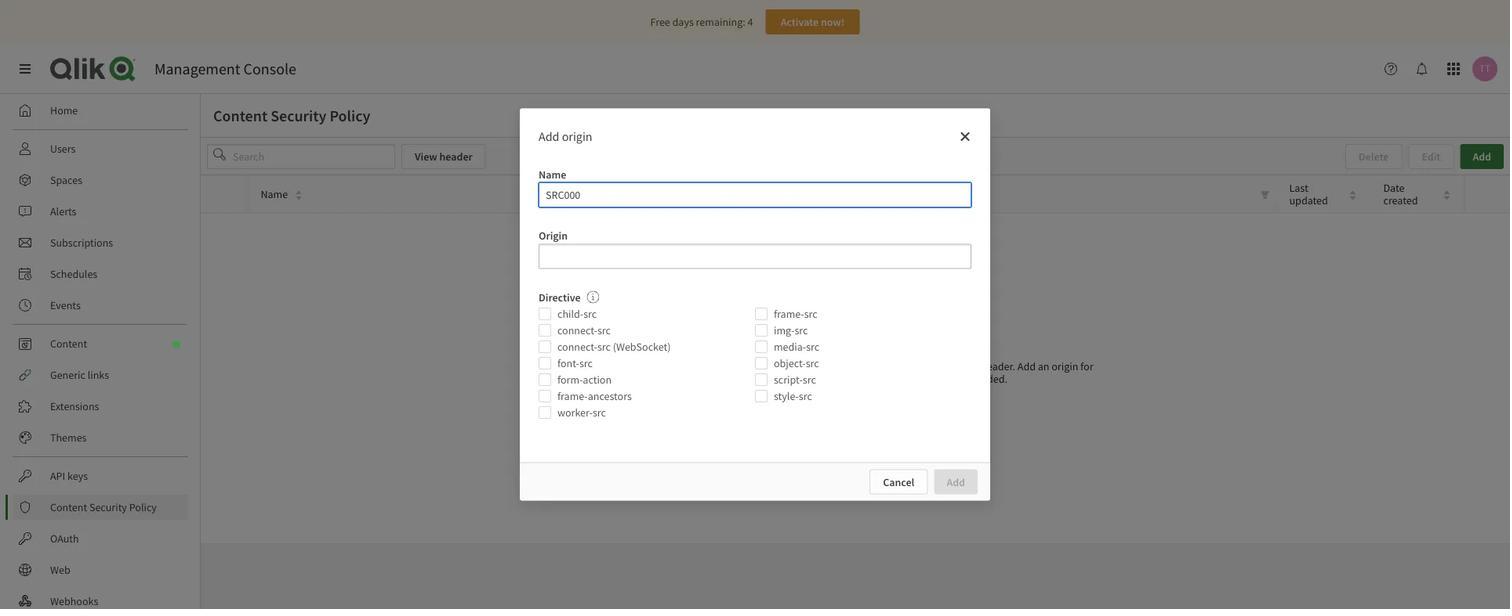 Task type: locate. For each thing, give the bounding box(es) containing it.
name down add origin
[[539, 167, 566, 181]]

1 horizontal spatial add
[[1018, 359, 1036, 374]]

add for add origin
[[539, 129, 559, 145]]

be
[[959, 372, 971, 386]]

find
[[679, 359, 697, 374]]

oauth link
[[13, 527, 188, 552]]

origin inside dialog
[[539, 229, 568, 243]]

0 horizontal spatial the
[[699, 359, 714, 374]]

connect-src
[[557, 324, 611, 338]]

0 vertical spatial frame-
[[774, 307, 804, 321]]

origins left yet at right
[[880, 340, 917, 356]]

generic links
[[50, 368, 109, 383]]

alerts
[[50, 205, 76, 219]]

src for object-src
[[806, 356, 819, 371]]

1 vertical spatial content security policy
[[50, 501, 157, 515]]

icon: caret-up element left date
[[1349, 188, 1357, 197]]

0 horizontal spatial content security policy
[[50, 501, 157, 515]]

0 vertical spatial content security policy
[[213, 106, 370, 126]]

connect- for connect-src
[[557, 324, 597, 338]]

cancel button
[[870, 470, 928, 495]]

2 horizontal spatial icon: caret-up element
[[1443, 188, 1451, 197]]

content security policy up oauth link
[[50, 501, 157, 515]]

and
[[750, 359, 768, 374]]

loaded.
[[973, 372, 1007, 386]]

2 horizontal spatial add
[[1473, 150, 1491, 164]]

content down the server
[[845, 359, 882, 374]]

icon: caret-down image for name
[[295, 194, 303, 203]]

3 icon: caret-down image from the left
[[1349, 194, 1357, 203]]

script-src
[[774, 373, 816, 387]]

1 vertical spatial directive
[[539, 291, 581, 305]]

security inside there are no server origins yet here you will find the origins and directives of the content security policy http header. add an origin for specific resource types (directives) to allow resources to be loaded.
[[884, 359, 922, 374]]

1 vertical spatial name
[[261, 187, 288, 201]]

src down connect-src
[[597, 340, 611, 354]]

date created
[[1383, 181, 1418, 208]]

2 horizontal spatial policy
[[924, 359, 952, 374]]

1 horizontal spatial origin
[[1052, 359, 1078, 374]]

home link
[[13, 98, 188, 123]]

icon: caret-up image right the "date created"
[[1443, 188, 1451, 197]]

0 horizontal spatial icon: caret-up element
[[295, 188, 303, 197]]

policy up oauth link
[[129, 501, 157, 515]]

name
[[539, 167, 566, 181], [261, 187, 288, 201]]

policy up search text field
[[330, 106, 370, 126]]

0 horizontal spatial origin
[[562, 129, 592, 145]]

name down search text field
[[261, 187, 288, 201]]

http
[[954, 359, 979, 374]]

child-src
[[557, 307, 597, 321]]

themes
[[50, 431, 87, 445]]

icon: caret-down element for name
[[295, 194, 303, 203]]

connect-
[[557, 324, 597, 338], [557, 340, 597, 354]]

src
[[583, 307, 597, 321], [804, 307, 818, 321], [597, 324, 611, 338], [795, 324, 808, 338], [597, 340, 611, 354], [806, 340, 819, 354], [579, 356, 593, 371], [806, 356, 819, 371], [803, 373, 816, 387], [799, 389, 812, 404], [593, 406, 606, 420]]

content inside there are no server origins yet here you will find the origins and directives of the content security policy http header. add an origin for specific resource types (directives) to allow resources to be loaded.
[[845, 359, 882, 374]]

0 horizontal spatial frame-
[[557, 389, 588, 404]]

content security policy inside navigation pane element
[[50, 501, 157, 515]]

src up connect-src
[[583, 307, 597, 321]]

1 horizontal spatial the
[[828, 359, 843, 374]]

0 horizontal spatial origins
[[716, 359, 748, 374]]

icon: caret-up image for name
[[295, 188, 303, 197]]

0 horizontal spatial security
[[89, 501, 127, 515]]

resources
[[901, 372, 945, 386]]

0 horizontal spatial name
[[261, 187, 288, 201]]

src for child-src
[[583, 307, 597, 321]]

add origin dialog
[[520, 108, 990, 502]]

1 horizontal spatial icon: caret-up image
[[1349, 188, 1357, 197]]

management console
[[154, 59, 296, 79]]

the right of
[[828, 359, 843, 374]]

spaces link
[[13, 168, 188, 193]]

origin
[[562, 129, 592, 145], [1052, 359, 1078, 374]]

0 horizontal spatial policy
[[129, 501, 157, 515]]

last updated
[[1289, 181, 1328, 208]]

1 icon: caret-down element from the left
[[295, 194, 303, 203]]

content security policy link
[[13, 496, 188, 521]]

1 vertical spatial connect-
[[557, 340, 597, 354]]

web
[[50, 564, 70, 578]]

3 icon: caret-up image from the left
[[1443, 188, 1451, 197]]

0 vertical spatial name
[[539, 167, 566, 181]]

1 horizontal spatial to
[[948, 372, 957, 386]]

src up "connect-src (websocket)"
[[597, 324, 611, 338]]

frame- up worker-
[[557, 389, 588, 404]]

1 icon: caret-up element from the left
[[295, 188, 303, 197]]

origins left and
[[716, 359, 748, 374]]

src left of
[[803, 373, 816, 387]]

to left allow
[[862, 372, 872, 386]]

subscriptions
[[50, 236, 113, 250]]

new connector image
[[172, 341, 180, 349]]

2 icon: caret-up element from the left
[[1349, 188, 1357, 197]]

now!
[[821, 15, 845, 29]]

src down script-src
[[799, 389, 812, 404]]

to
[[862, 372, 872, 386], [948, 372, 957, 386]]

3 icon: caret-down element from the left
[[1349, 194, 1357, 203]]

media-
[[774, 340, 806, 354]]

icon: caret-up image down search text field
[[295, 188, 303, 197]]

0 vertical spatial origin
[[562, 129, 592, 145]]

img-
[[774, 324, 795, 338]]

of
[[816, 359, 825, 374]]

the
[[699, 359, 714, 374], [828, 359, 843, 374]]

frame-
[[774, 307, 804, 321], [557, 389, 588, 404]]

there are no server origins yet here you will find the origins and directives of the content security policy http header. add an origin for specific resource types (directives) to allow resources to be loaded.
[[617, 340, 1093, 386]]

icon: caret-up image
[[295, 188, 303, 197], [1349, 188, 1357, 197], [1443, 188, 1451, 197]]

add
[[539, 129, 559, 145], [1473, 150, 1491, 164], [1018, 359, 1036, 374]]

2 icon: caret-up image from the left
[[1349, 188, 1357, 197]]

security up search text field
[[271, 106, 326, 126]]

src for script-src
[[803, 373, 816, 387]]

policy inside there are no server origins yet here you will find the origins and directives of the content security policy http header. add an origin for specific resource types (directives) to allow resources to be loaded.
[[924, 359, 952, 374]]

icon: caret-up element down search text field
[[295, 188, 303, 197]]

src for style-src
[[799, 389, 812, 404]]

origins
[[880, 340, 917, 356], [716, 359, 748, 374]]

1 horizontal spatial frame-
[[774, 307, 804, 321]]

webhooks link
[[13, 590, 188, 610]]

date
[[1383, 181, 1405, 195]]

api keys
[[50, 470, 88, 484]]

security
[[271, 106, 326, 126], [884, 359, 922, 374], [89, 501, 127, 515]]

0 horizontal spatial directive
[[539, 291, 581, 305]]

src for worker-src
[[593, 406, 606, 420]]

content security policy
[[213, 106, 370, 126], [50, 501, 157, 515]]

icon: caret-down image for date created
[[1443, 194, 1451, 203]]

1 vertical spatial security
[[884, 359, 922, 374]]

the right find
[[699, 359, 714, 374]]

2 vertical spatial add
[[1018, 359, 1036, 374]]

security up oauth link
[[89, 501, 127, 515]]

users
[[50, 142, 76, 156]]

icon: caret-down image
[[295, 194, 303, 203], [923, 194, 932, 203], [1349, 194, 1357, 203], [1443, 194, 1451, 203]]

font-
[[557, 356, 579, 371]]

style-src
[[774, 389, 812, 404]]

1 vertical spatial frame-
[[557, 389, 588, 404]]

1 horizontal spatial icon: caret-up element
[[1349, 188, 1357, 197]]

types
[[782, 372, 807, 386]]

icon: caret-up element
[[295, 188, 303, 197], [1349, 188, 1357, 197], [1443, 188, 1451, 197]]

1 horizontal spatial directive
[[876, 187, 916, 201]]

4 icon: caret-down image from the left
[[1443, 194, 1451, 203]]

src for frame-src
[[804, 307, 818, 321]]

src for media-src
[[806, 340, 819, 354]]

2 vertical spatial policy
[[129, 501, 157, 515]]

icon: caret-up image for date created
[[1443, 188, 1451, 197]]

src up the img-src
[[804, 307, 818, 321]]

2 horizontal spatial icon: caret-up image
[[1443, 188, 1451, 197]]

0 horizontal spatial to
[[862, 372, 872, 386]]

1 vertical spatial origin
[[1052, 359, 1078, 374]]

script-
[[774, 373, 803, 387]]

view header button
[[401, 144, 486, 169]]

1 icon: caret-down image from the left
[[295, 194, 303, 203]]

1 horizontal spatial name
[[539, 167, 566, 181]]

src down frame-ancestors at the left bottom of page
[[593, 406, 606, 420]]

2 vertical spatial security
[[89, 501, 127, 515]]

0 vertical spatial directive
[[876, 187, 916, 201]]

extensions
[[50, 400, 99, 414]]

days
[[672, 15, 694, 29]]

content security policy up search text field
[[213, 106, 370, 126]]

1 vertical spatial policy
[[924, 359, 952, 374]]

2 icon: caret-down element from the left
[[923, 194, 932, 203]]

content
[[213, 106, 267, 126], [50, 337, 87, 351], [845, 359, 882, 374], [50, 501, 87, 515]]

src up media-src at the right
[[795, 324, 808, 338]]

0 vertical spatial connect-
[[557, 324, 597, 338]]

policy down yet at right
[[924, 359, 952, 374]]

alerts link
[[13, 199, 188, 224]]

directives
[[770, 359, 814, 374]]

1 connect- from the top
[[557, 324, 597, 338]]

4 icon: caret-down element from the left
[[1443, 194, 1451, 203]]

generic
[[50, 368, 85, 383]]

0 horizontal spatial add
[[539, 129, 559, 145]]

icon: filter element
[[1254, 176, 1276, 213]]

0 vertical spatial add
[[539, 129, 559, 145]]

add inside dialog
[[539, 129, 559, 145]]

add button
[[1460, 144, 1504, 169]]

created
[[1383, 194, 1418, 208]]

form-action
[[557, 373, 612, 387]]

directive
[[876, 187, 916, 201], [539, 291, 581, 305]]

1 vertical spatial add
[[1473, 150, 1491, 164]]

server
[[844, 340, 878, 356]]

1 icon: caret-up image from the left
[[295, 188, 303, 197]]

3 icon: caret-up element from the left
[[1443, 188, 1451, 197]]

connect- down child-src
[[557, 324, 597, 338]]

object-src
[[774, 356, 819, 371]]

icon: filter image
[[1260, 191, 1270, 200]]

add inside button
[[1473, 150, 1491, 164]]

src down are
[[806, 356, 819, 371]]

api
[[50, 470, 65, 484]]

2 the from the left
[[828, 359, 843, 374]]

src up form-action
[[579, 356, 593, 371]]

0 horizontal spatial icon: caret-up image
[[295, 188, 303, 197]]

icon: caret-up image left date
[[1349, 188, 1357, 197]]

0 vertical spatial origins
[[880, 340, 917, 356]]

icon: caret-up element right the "date created"
[[1443, 188, 1451, 197]]

icon: caret-down element for date created
[[1443, 194, 1451, 203]]

to left be
[[948, 372, 957, 386]]

content up the 'generic' in the left bottom of the page
[[50, 337, 87, 351]]

policy inside navigation pane element
[[129, 501, 157, 515]]

1 horizontal spatial content security policy
[[213, 106, 370, 126]]

you
[[641, 359, 658, 374]]

activate now!
[[781, 15, 845, 29]]

add inside there are no server origins yet here you will find the origins and directives of the content security policy http header. add an origin for specific resource types (directives) to allow resources to be loaded.
[[1018, 359, 1036, 374]]

src up of
[[806, 340, 819, 354]]

1 horizontal spatial origins
[[880, 340, 917, 356]]

free days remaining: 4
[[650, 15, 753, 29]]

0 vertical spatial policy
[[330, 106, 370, 126]]

1 vertical spatial origin
[[539, 229, 568, 243]]

frame- for ancestors
[[557, 389, 588, 404]]

2 horizontal spatial security
[[884, 359, 922, 374]]

2 connect- from the top
[[557, 340, 597, 354]]

last
[[1289, 181, 1308, 195]]

links
[[88, 368, 109, 383]]

connect- up font-src
[[557, 340, 597, 354]]

icon: caret-down element
[[295, 194, 303, 203], [923, 194, 932, 203], [1349, 194, 1357, 203], [1443, 194, 1451, 203]]

0 vertical spatial security
[[271, 106, 326, 126]]

frame- for src
[[774, 307, 804, 321]]

frame- up the img-src
[[774, 307, 804, 321]]

for
[[1080, 359, 1093, 374]]

security down yet at right
[[884, 359, 922, 374]]

add for add
[[1473, 150, 1491, 164]]

src for connect-src
[[597, 324, 611, 338]]



Task type: describe. For each thing, give the bounding box(es) containing it.
Origin text field
[[539, 244, 971, 269]]

schedules
[[50, 267, 97, 281]]

content link
[[13, 332, 188, 357]]

child-
[[557, 307, 583, 321]]

web link
[[13, 558, 188, 583]]

frame-ancestors
[[557, 389, 632, 404]]

img-src
[[774, 324, 808, 338]]

specific
[[703, 372, 738, 386]]

activate
[[781, 15, 819, 29]]

header
[[439, 150, 473, 164]]

src for font-src
[[579, 356, 593, 371]]

icon: caret-down element for last updated
[[1349, 194, 1357, 203]]

frame-src
[[774, 307, 818, 321]]

action
[[583, 373, 612, 387]]

will
[[661, 359, 677, 374]]

themes link
[[13, 426, 188, 451]]

generic links link
[[13, 363, 188, 388]]

subscriptions link
[[13, 231, 188, 256]]

origin inside there are no server origins yet here you will find the origins and directives of the content security policy http header. add an origin for specific resource types (directives) to allow resources to be loaded.
[[1052, 359, 1078, 374]]

navigation pane element
[[0, 92, 200, 610]]

extensions link
[[13, 394, 188, 419]]

users link
[[13, 136, 188, 162]]

keys
[[67, 470, 88, 484]]

(directives)
[[809, 372, 860, 386]]

content down api keys at left
[[50, 501, 87, 515]]

ancestors
[[588, 389, 632, 404]]

form-
[[557, 373, 583, 387]]

1 horizontal spatial security
[[271, 106, 326, 126]]

object-
[[774, 356, 806, 371]]

1 the from the left
[[699, 359, 714, 374]]

1 horizontal spatial policy
[[330, 106, 370, 126]]

webhooks
[[50, 595, 98, 609]]

icon: caret-up element for name
[[295, 188, 303, 197]]

add origin
[[539, 129, 592, 145]]

font-src
[[557, 356, 593, 371]]

security inside navigation pane element
[[89, 501, 127, 515]]

home
[[50, 103, 78, 118]]

(websocket)
[[613, 340, 671, 354]]

content down management console "element"
[[213, 106, 267, 126]]

management console element
[[154, 59, 296, 79]]

directive inside add origin dialog
[[539, 291, 581, 305]]

free
[[650, 15, 670, 29]]

api keys link
[[13, 464, 188, 489]]

Name text field
[[539, 183, 971, 208]]

oauth
[[50, 532, 79, 546]]

0 vertical spatial origin
[[566, 187, 594, 201]]

icon: caret-up image for last updated
[[1349, 188, 1357, 197]]

console
[[243, 59, 296, 79]]

schedules link
[[13, 262, 188, 287]]

style-
[[774, 389, 799, 404]]

view header
[[415, 150, 473, 164]]

connect- for connect-src (websocket)
[[557, 340, 597, 354]]

an
[[1038, 359, 1049, 374]]

src for connect-src (websocket)
[[597, 340, 611, 354]]

allow
[[874, 372, 899, 386]]

src for img-src
[[795, 324, 808, 338]]

header.
[[981, 359, 1015, 374]]

1 to from the left
[[862, 372, 872, 386]]

media-src
[[774, 340, 819, 354]]

worker-
[[557, 406, 593, 420]]

icon: caret-up element for last updated
[[1349, 188, 1357, 197]]

cancel
[[883, 476, 914, 490]]

Search text field
[[207, 144, 395, 169]]

name inside add origin dialog
[[539, 167, 566, 181]]

view
[[415, 150, 437, 164]]

close sidebar menu image
[[19, 63, 31, 75]]

connect-src (websocket)
[[557, 340, 671, 354]]

icon: caret-down image for last updated
[[1349, 194, 1357, 203]]

activate now! link
[[766, 9, 860, 34]]

here
[[617, 359, 639, 374]]

1 vertical spatial origins
[[716, 359, 748, 374]]

origin inside dialog
[[562, 129, 592, 145]]

no
[[828, 340, 841, 356]]

there
[[774, 340, 805, 356]]

worker-src
[[557, 406, 606, 420]]

2 to from the left
[[948, 372, 957, 386]]

remaining:
[[696, 15, 745, 29]]

icon: caret-up element for date created
[[1443, 188, 1451, 197]]

spaces
[[50, 173, 82, 187]]

events
[[50, 299, 81, 313]]

events link
[[13, 293, 188, 318]]

yet
[[920, 340, 937, 356]]

updated
[[1289, 194, 1328, 208]]

4
[[748, 15, 753, 29]]

are
[[808, 340, 825, 356]]

2 icon: caret-down image from the left
[[923, 194, 932, 203]]

resource
[[740, 372, 780, 386]]

management
[[154, 59, 240, 79]]



Task type: vqa. For each thing, say whether or not it's contained in the screenshot.
icon: caret-up for Last updated
yes



